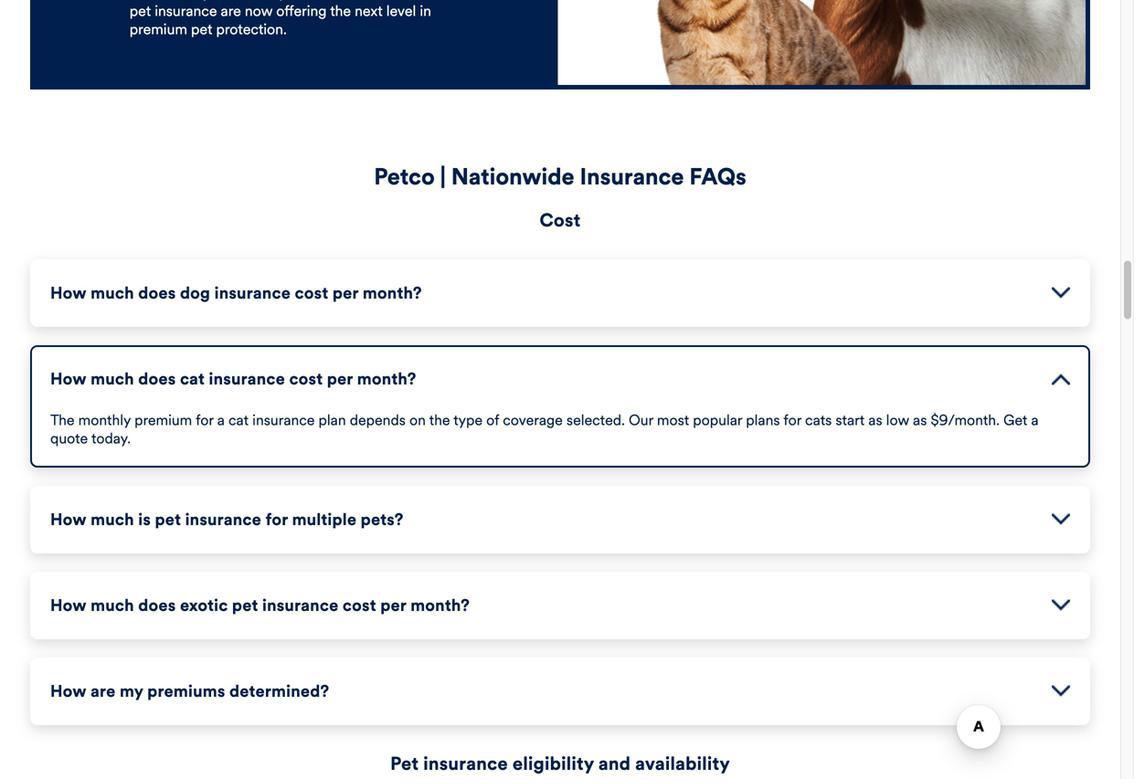 Task type: vqa. For each thing, say whether or not it's contained in the screenshot.
the Teeth-brushing
no



Task type: describe. For each thing, give the bounding box(es) containing it.
and inside the industry leaders in pet health & wellness and pet insurance               are now offering the next level in premium pet protection.
[[420, 0, 444, 2]]

on
[[409, 411, 426, 430]]

the monthly premium for a cat insurance plan depends on                         the type of coverage selected. our most popular plans                         for cats start as low as $9/month. get a quote today.
[[50, 411, 1039, 448]]

wellness
[[361, 0, 417, 2]]

faqs
[[690, 163, 747, 191]]

selected.
[[567, 411, 625, 430]]

start
[[836, 411, 865, 430]]

of
[[486, 411, 499, 430]]

leaders
[[213, 0, 260, 2]]

1 horizontal spatial pet
[[191, 20, 212, 38]]

petco
[[374, 163, 435, 191]]

premium inside the monthly premium for a cat insurance plan depends on                         the type of coverage selected. our most popular plans                         for cats start as low as $9/month. get a quote today.
[[134, 411, 192, 430]]

2 as from the left
[[913, 411, 927, 430]]

are
[[221, 2, 241, 20]]

level
[[386, 2, 416, 20]]

cats
[[805, 411, 832, 430]]

the for the industry leaders in pet health & wellness and pet insurance               are now offering the next level in premium pet protection.
[[130, 0, 154, 2]]

quote
[[50, 430, 88, 448]]

insurance
[[580, 163, 684, 191]]

industry
[[158, 0, 210, 2]]

|
[[440, 163, 446, 191]]

1 horizontal spatial in
[[420, 2, 431, 20]]

pet
[[390, 753, 419, 776]]

2 a from the left
[[1031, 411, 1039, 430]]

cost
[[540, 209, 581, 232]]

1 vertical spatial and
[[599, 753, 631, 776]]

popular
[[693, 411, 742, 430]]

monthly
[[78, 411, 131, 430]]

type
[[454, 411, 483, 430]]

1 for from the left
[[196, 411, 214, 430]]

get
[[1004, 411, 1028, 430]]

the inside the industry leaders in pet health & wellness and pet insurance               are now offering the next level in premium pet protection.
[[330, 2, 351, 20]]

next
[[355, 2, 383, 20]]

availability
[[635, 753, 730, 776]]

0 horizontal spatial in
[[264, 0, 275, 2]]

depends
[[350, 411, 406, 430]]

plans
[[746, 411, 780, 430]]



Task type: locate. For each thing, give the bounding box(es) containing it.
0 horizontal spatial the
[[330, 2, 351, 20]]

1 vertical spatial the
[[429, 411, 450, 430]]

today.
[[91, 430, 131, 448]]

0 horizontal spatial for
[[196, 411, 214, 430]]

insurance inside the industry leaders in pet health & wellness and pet insurance               are now offering the next level in premium pet protection.
[[155, 2, 217, 20]]

0 vertical spatial and
[[420, 0, 444, 2]]

the industry leaders in pet health & wellness and pet insurance               are now offering the next level in premium pet protection.
[[130, 0, 444, 38]]

&
[[348, 0, 358, 2]]

premium right today.
[[134, 411, 192, 430]]

in
[[264, 0, 275, 2], [420, 2, 431, 20]]

as left low
[[869, 411, 883, 430]]

insurance inside the monthly premium for a cat insurance plan depends on                         the type of coverage selected. our most popular plans                         for cats start as low as $9/month. get a quote today.
[[252, 411, 315, 430]]

the left monthly
[[50, 411, 75, 430]]

coverage
[[503, 411, 563, 430]]

eligibility
[[513, 753, 594, 776]]

protection.
[[216, 20, 287, 38]]

and right eligibility
[[599, 753, 631, 776]]

a
[[217, 411, 225, 430], [1031, 411, 1039, 430]]

1 as from the left
[[869, 411, 883, 430]]

the for the monthly premium for a cat insurance plan depends on                         the type of coverage selected. our most popular plans                         for cats start as low as $9/month. get a quote today.
[[50, 411, 75, 430]]

pet left 'industry' at left
[[130, 2, 151, 20]]

petco | nationwide insurance faqs
[[374, 163, 747, 191]]

a left the cat
[[217, 411, 225, 430]]

premium inside the industry leaders in pet health & wellness and pet insurance               are now offering the next level in premium pet protection.
[[130, 20, 187, 38]]

for
[[196, 411, 214, 430], [784, 411, 802, 430]]

cat
[[229, 411, 249, 430]]

as
[[869, 411, 883, 430], [913, 411, 927, 430]]

0 horizontal spatial insurance
[[155, 2, 217, 20]]

0 horizontal spatial pet
[[130, 2, 151, 20]]

pet insurance eligibility and availability
[[390, 753, 730, 776]]

a right get
[[1031, 411, 1039, 430]]

1 horizontal spatial and
[[599, 753, 631, 776]]

1 vertical spatial the
[[50, 411, 75, 430]]

1 horizontal spatial as
[[913, 411, 927, 430]]

health
[[304, 0, 344, 2]]

plan
[[319, 411, 346, 430]]

1 a from the left
[[217, 411, 225, 430]]

0 vertical spatial the
[[330, 2, 351, 20]]

1 horizontal spatial the
[[130, 0, 154, 2]]

0 horizontal spatial and
[[420, 0, 444, 2]]

1 horizontal spatial the
[[429, 411, 450, 430]]

1 horizontal spatial for
[[784, 411, 802, 430]]

0 vertical spatial premium
[[130, 20, 187, 38]]

and right level
[[420, 0, 444, 2]]

now
[[245, 2, 273, 20]]

in right level
[[420, 2, 431, 20]]

pet
[[279, 0, 300, 2], [130, 2, 151, 20], [191, 20, 212, 38]]

insurance right pet
[[423, 753, 508, 776]]

0 vertical spatial the
[[130, 0, 154, 2]]

1 horizontal spatial insurance
[[252, 411, 315, 430]]

insurance right the cat
[[252, 411, 315, 430]]

0 vertical spatial insurance
[[155, 2, 217, 20]]

in right leaders
[[264, 0, 275, 2]]

the
[[130, 0, 154, 2], [50, 411, 75, 430]]

the inside the industry leaders in pet health & wellness and pet insurance               are now offering the next level in premium pet protection.
[[130, 0, 154, 2]]

1 vertical spatial premium
[[134, 411, 192, 430]]

2 horizontal spatial insurance
[[423, 753, 508, 776]]

2 horizontal spatial pet
[[279, 0, 300, 2]]

pet down 'industry' at left
[[191, 20, 212, 38]]

as right low
[[913, 411, 927, 430]]

1 vertical spatial insurance
[[252, 411, 315, 430]]

our
[[629, 411, 653, 430]]

insurance
[[155, 2, 217, 20], [252, 411, 315, 430], [423, 753, 508, 776]]

pet right now
[[279, 0, 300, 2]]

low
[[886, 411, 909, 430]]

for left the cat
[[196, 411, 214, 430]]

2 for from the left
[[784, 411, 802, 430]]

the inside the monthly premium for a cat insurance plan depends on                         the type of coverage selected. our most popular plans                         for cats start as low as $9/month. get a quote today.
[[429, 411, 450, 430]]

offering
[[276, 2, 327, 20]]

premium
[[130, 20, 187, 38], [134, 411, 192, 430]]

and
[[420, 0, 444, 2], [599, 753, 631, 776]]

0 horizontal spatial as
[[869, 411, 883, 430]]

most
[[657, 411, 689, 430]]

the inside the monthly premium for a cat insurance plan depends on                         the type of coverage selected. our most popular plans                         for cats start as low as $9/month. get a quote today.
[[50, 411, 75, 430]]

$9/month.
[[931, 411, 1000, 430]]

0 horizontal spatial the
[[50, 411, 75, 430]]

the left next
[[330, 2, 351, 20]]

the
[[330, 2, 351, 20], [429, 411, 450, 430]]

nationwide
[[451, 163, 575, 191]]

0 horizontal spatial a
[[217, 411, 225, 430]]

1 horizontal spatial a
[[1031, 411, 1039, 430]]

for left cats
[[784, 411, 802, 430]]

the right on
[[429, 411, 450, 430]]

premium down 'industry' at left
[[130, 20, 187, 38]]

the left 'industry' at left
[[130, 0, 154, 2]]

insurance left are
[[155, 2, 217, 20]]

2 vertical spatial insurance
[[423, 753, 508, 776]]



